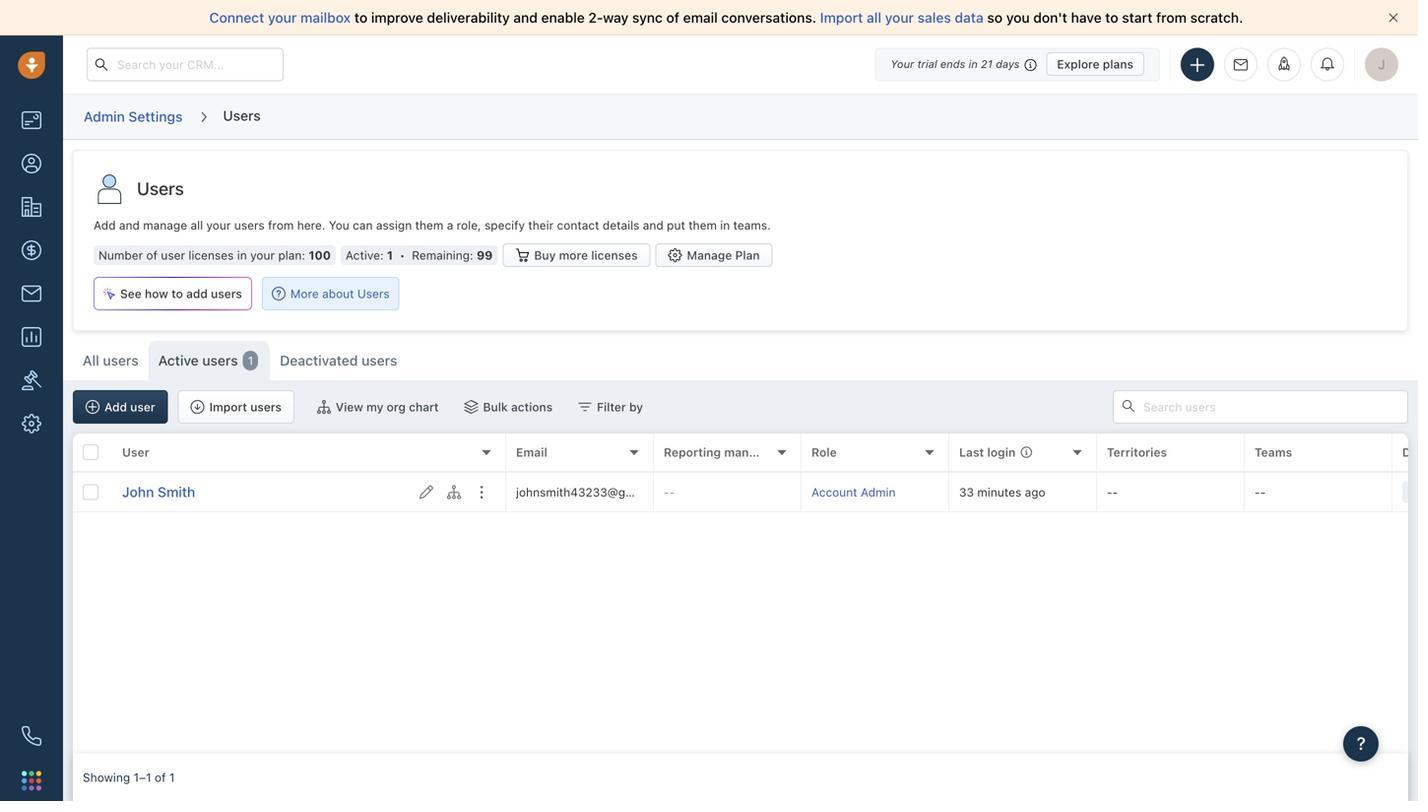 Task type: locate. For each thing, give the bounding box(es) containing it.
1 vertical spatial users
[[137, 178, 184, 199]]

1 horizontal spatial in
[[720, 218, 730, 232]]

filter
[[597, 400, 626, 414]]

to
[[355, 9, 368, 26], [1106, 9, 1119, 26], [172, 287, 183, 300]]

0 horizontal spatial --
[[664, 485, 675, 499]]

container_wx8msf4aqz5i3rn1 image inside buy more licenses button
[[516, 248, 529, 262]]

john smith link
[[122, 482, 195, 502]]

phone image
[[22, 726, 41, 746]]

users right the active
[[202, 352, 238, 368]]

1 horizontal spatial licenses
[[591, 248, 638, 262]]

-- down teams
[[1255, 485, 1266, 499]]

users
[[234, 218, 265, 232], [211, 287, 242, 300], [103, 352, 139, 368], [202, 352, 238, 368], [362, 352, 397, 368], [250, 400, 282, 414]]

-- down reporting
[[664, 485, 675, 499]]

container_wx8msf4aqz5i3rn1 image inside manage plan button
[[669, 248, 682, 262]]

and up number
[[119, 218, 140, 232]]

import inside button
[[210, 400, 247, 414]]

from left 'here.'
[[268, 218, 294, 232]]

account admin
[[812, 485, 896, 499]]

container_wx8msf4aqz5i3rn1 image inside bulk actions button
[[465, 400, 478, 414]]

and left put
[[643, 218, 664, 232]]

admin right account
[[861, 485, 896, 499]]

days
[[996, 58, 1020, 70]]

connect your mailbox to improve deliverability and enable 2-way sync of email conversations. import all your sales data so you don't have to start from scratch.
[[209, 9, 1244, 26]]

of right the 1–1
[[155, 770, 166, 784]]

0 horizontal spatial users
[[137, 178, 184, 199]]

so
[[988, 9, 1003, 26]]

users
[[223, 107, 261, 123], [137, 178, 184, 199], [358, 287, 390, 300]]

don't
[[1034, 9, 1068, 26]]

2 horizontal spatial in
[[969, 58, 978, 70]]

your
[[268, 9, 297, 26], [885, 9, 914, 26], [206, 218, 231, 232], [250, 248, 275, 262]]

admin left the settings
[[84, 108, 125, 124]]

2 vertical spatial in
[[237, 248, 247, 262]]

buy more licenses button
[[503, 243, 651, 267]]

conversations.
[[722, 9, 817, 26]]

in left 21
[[969, 58, 978, 70]]

-- down "territories"
[[1107, 485, 1119, 499]]

0 vertical spatial 1
[[387, 248, 393, 262]]

1 horizontal spatial import
[[820, 9, 864, 26]]

users right the add
[[211, 287, 242, 300]]

them left 'a'
[[415, 218, 444, 232]]

your left mailbox
[[268, 9, 297, 26]]

import down active users 1
[[210, 400, 247, 414]]

2 horizontal spatial and
[[643, 218, 664, 232]]

1 them from the left
[[415, 218, 444, 232]]

1 vertical spatial user
[[130, 400, 155, 414]]

container_wx8msf4aqz5i3rn1 image inside view my org chart button
[[317, 400, 331, 414]]

users down the "search your crm..." text box
[[223, 107, 261, 123]]

to left the add
[[172, 287, 183, 300]]

0 vertical spatial admin
[[84, 108, 125, 124]]

0 horizontal spatial admin
[[84, 108, 125, 124]]

licenses up the add
[[189, 248, 234, 262]]

add
[[186, 287, 208, 300]]

press space to select this row. row containing johnsmith43233@gmail.com
[[506, 473, 1419, 512]]

user down manage
[[161, 248, 185, 262]]

container_wx8msf4aqz5i3rn1 image inside add user button
[[86, 400, 100, 414]]

add user button
[[73, 390, 168, 424]]

1 horizontal spatial users
[[223, 107, 261, 123]]

properties image
[[22, 370, 41, 390]]

1 inside active users 1
[[248, 354, 253, 367]]

active:
[[346, 248, 384, 262]]

0 horizontal spatial them
[[415, 218, 444, 232]]

0 horizontal spatial in
[[237, 248, 247, 262]]

1 vertical spatial all
[[191, 218, 203, 232]]

freshworks switcher image
[[22, 771, 41, 790]]

container_wx8msf4aqz5i3rn1 image down active users 1
[[191, 400, 205, 414]]

a
[[447, 218, 454, 232]]

2 press space to select this row. row from the left
[[506, 473, 1419, 512]]

container_wx8msf4aqz5i3rn1 image inside import users button
[[191, 400, 205, 414]]

add for add and manage all your users from here. you can assign them a role, specify their contact details and put them in teams.
[[94, 218, 116, 232]]

smith
[[158, 484, 195, 500]]

0 horizontal spatial 1
[[169, 770, 175, 784]]

can
[[353, 218, 373, 232]]

0 horizontal spatial from
[[268, 218, 294, 232]]

trial
[[918, 58, 938, 70]]

licenses
[[189, 248, 234, 262], [591, 248, 638, 262]]

1 up import users
[[248, 354, 253, 367]]

user up user
[[130, 400, 155, 414]]

0 vertical spatial add
[[94, 218, 116, 232]]

to left the start
[[1106, 9, 1119, 26]]

0 horizontal spatial all
[[191, 218, 203, 232]]

2 licenses from the left
[[591, 248, 638, 262]]

1 right the 1–1
[[169, 770, 175, 784]]

your left the sales
[[885, 9, 914, 26]]

container_wx8msf4aqz5i3rn1 image
[[669, 248, 682, 262], [86, 400, 100, 414], [317, 400, 331, 414], [465, 400, 478, 414]]

email
[[683, 9, 718, 26]]

your left plan:
[[250, 248, 275, 262]]

container_wx8msf4aqz5i3rn1 image inside more about users link
[[272, 287, 286, 300]]

1 vertical spatial import
[[210, 400, 247, 414]]

0 vertical spatial from
[[1157, 9, 1187, 26]]

2 vertical spatial 1
[[169, 770, 175, 784]]

container_wx8msf4aqz5i3rn1 image left the add user
[[86, 400, 100, 414]]

1 horizontal spatial them
[[689, 218, 717, 232]]

of right sync
[[667, 9, 680, 26]]

more about users
[[291, 287, 390, 300]]

more
[[291, 287, 319, 300]]

and left enable
[[514, 9, 538, 26]]

2 horizontal spatial 1
[[387, 248, 393, 262]]

1 - from the left
[[664, 485, 670, 499]]

send email image
[[1235, 58, 1248, 71]]

users right about
[[358, 287, 390, 300]]

more about users link
[[272, 285, 390, 302]]

1 vertical spatial of
[[146, 248, 158, 262]]

press space to select this row. row down import users
[[73, 473, 506, 512]]

container_wx8msf4aqz5i3rn1 image left 'buy'
[[516, 248, 529, 262]]

number of user licenses in your plan: 100
[[99, 248, 331, 262]]

login
[[988, 445, 1016, 459]]

john smith grid
[[73, 433, 1419, 522]]

you
[[329, 218, 350, 232]]

1 licenses from the left
[[189, 248, 234, 262]]

1 vertical spatial from
[[268, 218, 294, 232]]

import right conversations.
[[820, 9, 864, 26]]

21
[[981, 58, 993, 70]]

1 vertical spatial in
[[720, 218, 730, 232]]

0 vertical spatial in
[[969, 58, 978, 70]]

container_wx8msf4aqz5i3rn1 image inside filter by button
[[578, 400, 592, 414]]

2 horizontal spatial --
[[1255, 485, 1266, 499]]

teams
[[1255, 445, 1293, 459]]

add up number
[[94, 218, 116, 232]]

all right manage
[[191, 218, 203, 232]]

import
[[820, 9, 864, 26], [210, 400, 247, 414]]

0 horizontal spatial to
[[172, 287, 183, 300]]

chart
[[409, 400, 439, 414]]

0 vertical spatial user
[[161, 248, 185, 262]]

buy
[[534, 248, 556, 262]]

0 horizontal spatial user
[[130, 400, 155, 414]]

them right put
[[689, 218, 717, 232]]

sales
[[918, 9, 952, 26]]

0 horizontal spatial licenses
[[189, 248, 234, 262]]

0 vertical spatial users
[[223, 107, 261, 123]]

1 left •
[[387, 248, 393, 262]]

add down all users
[[104, 400, 127, 414]]

bulk actions
[[483, 400, 553, 414]]

2-
[[589, 9, 603, 26]]

scratch.
[[1191, 9, 1244, 26]]

0 vertical spatial of
[[667, 9, 680, 26]]

users right all
[[103, 352, 139, 368]]

plan:
[[278, 248, 305, 262]]

in left plan:
[[237, 248, 247, 262]]

of right number
[[146, 248, 158, 262]]

2 -- from the left
[[1107, 485, 1119, 499]]

add
[[94, 218, 116, 232], [104, 400, 127, 414]]

1 vertical spatial 1
[[248, 354, 253, 367]]

john smith
[[122, 484, 195, 500]]

2 horizontal spatial users
[[358, 287, 390, 300]]

see how to add users link
[[94, 278, 252, 309]]

filter by
[[597, 400, 643, 414]]

licenses down details
[[591, 248, 638, 262]]

email
[[516, 445, 548, 459]]

add for add user
[[104, 400, 127, 414]]

in left teams.
[[720, 218, 730, 232]]

container_wx8msf4aqz5i3rn1 image for add
[[86, 400, 100, 414]]

press space to select this row. row down the last on the right bottom of page
[[506, 473, 1419, 512]]

to right mailbox
[[355, 9, 368, 26]]

add user
[[104, 400, 155, 414]]

your trial ends in 21 days
[[891, 58, 1020, 70]]

container_wx8msf4aqz5i3rn1 image down put
[[669, 248, 682, 262]]

users for all users
[[103, 352, 139, 368]]

99
[[477, 248, 493, 262]]

1 vertical spatial add
[[104, 400, 127, 414]]

Search your CRM... text field
[[87, 48, 284, 81]]

0 vertical spatial all
[[867, 9, 882, 26]]

import users button
[[178, 390, 295, 424]]

container_wx8msf4aqz5i3rn1 image left view
[[317, 400, 331, 414]]

5 - from the left
[[1255, 485, 1261, 499]]

container_wx8msf4aqz5i3rn1 image left the bulk
[[465, 400, 478, 414]]

users up view my org chart button
[[362, 352, 397, 368]]

enable
[[542, 9, 585, 26]]

press space to select this row. row
[[73, 473, 506, 512], [506, 473, 1419, 512]]

add inside add user button
[[104, 400, 127, 414]]

3 -- from the left
[[1255, 485, 1266, 499]]

33 minutes ago
[[960, 485, 1046, 499]]

container_wx8msf4aqz5i3rn1 image
[[516, 248, 529, 262], [272, 287, 286, 300], [191, 400, 205, 414], [578, 400, 592, 414]]

showing
[[83, 770, 130, 784]]

2 them from the left
[[689, 218, 717, 232]]

default pipeline image
[[1393, 473, 1419, 511]]

active users 1
[[158, 352, 253, 368]]

all left the sales
[[867, 9, 882, 26]]

container_wx8msf4aqz5i3rn1 image left more
[[272, 287, 286, 300]]

0 horizontal spatial import
[[210, 400, 247, 414]]

1 press space to select this row. row from the left
[[73, 473, 506, 512]]

1 horizontal spatial --
[[1107, 485, 1119, 499]]

1 horizontal spatial admin
[[861, 485, 896, 499]]

from right the start
[[1157, 9, 1187, 26]]

from
[[1157, 9, 1187, 26], [268, 218, 294, 232]]

have
[[1071, 9, 1102, 26]]

contact
[[557, 218, 600, 232]]

3 - from the left
[[1107, 485, 1113, 499]]

users up manage
[[137, 178, 184, 199]]

1 vertical spatial admin
[[861, 485, 896, 499]]

user row
[[73, 433, 506, 473]]

account admin link
[[812, 484, 896, 501]]

container_wx8msf4aqz5i3rn1 image for buy
[[516, 248, 529, 262]]

1 horizontal spatial 1
[[248, 354, 253, 367]]

users up user row
[[250, 400, 282, 414]]

container_wx8msf4aqz5i3rn1 image left filter
[[578, 400, 592, 414]]



Task type: vqa. For each thing, say whether or not it's contained in the screenshot.
Manage
yes



Task type: describe. For each thing, give the bounding box(es) containing it.
phone element
[[12, 716, 51, 756]]

see
[[120, 287, 142, 300]]

ago
[[1025, 485, 1046, 499]]

territories
[[1107, 445, 1168, 459]]

deactivated
[[280, 352, 358, 368]]

100
[[309, 248, 331, 262]]

explore plans link
[[1047, 52, 1145, 76]]

remaining:
[[412, 248, 473, 262]]

def
[[1403, 445, 1419, 459]]

last
[[960, 445, 985, 459]]

data
[[955, 9, 984, 26]]

role
[[812, 445, 837, 459]]

1 horizontal spatial to
[[355, 9, 368, 26]]

users for active users 1
[[202, 352, 238, 368]]

licenses inside buy more licenses button
[[591, 248, 638, 262]]

details
[[603, 218, 640, 232]]

account
[[812, 485, 858, 499]]

deliverability
[[427, 9, 510, 26]]

6 - from the left
[[1261, 485, 1266, 499]]

add and manage all your users from here. you can assign them a role, specify their contact details and put them in teams.
[[94, 218, 771, 232]]

actions
[[511, 400, 553, 414]]

reporting manager
[[664, 445, 776, 459]]

manage
[[143, 218, 187, 232]]

container_wx8msf4aqz5i3rn1 image for manage
[[669, 248, 682, 262]]

settings
[[129, 108, 183, 124]]

view
[[336, 400, 363, 414]]

your
[[891, 58, 915, 70]]

johnsmith43233@gmail.com
[[516, 485, 676, 499]]

2 vertical spatial of
[[155, 770, 166, 784]]

connect your mailbox link
[[209, 9, 355, 26]]

by
[[630, 400, 643, 414]]

manager
[[724, 445, 776, 459]]

manage plan
[[687, 248, 760, 262]]

john
[[122, 484, 154, 500]]

teams.
[[734, 218, 771, 232]]

filter by button
[[566, 390, 656, 424]]

here.
[[297, 218, 326, 232]]

admin inside account admin link
[[861, 485, 896, 499]]

container_wx8msf4aqz5i3rn1 image for import
[[191, 400, 205, 414]]

way
[[603, 9, 629, 26]]

sync
[[633, 9, 663, 26]]

plan
[[736, 248, 760, 262]]

about
[[322, 287, 354, 300]]

manage
[[687, 248, 732, 262]]

what's new image
[[1278, 57, 1292, 70]]

role,
[[457, 218, 481, 232]]

1 -- from the left
[[664, 485, 675, 499]]

manage plan button
[[656, 243, 773, 267]]

0 horizontal spatial and
[[119, 218, 140, 232]]

active
[[158, 352, 199, 368]]

user column header
[[112, 433, 506, 473]]

how
[[145, 287, 168, 300]]

improve
[[371, 9, 423, 26]]

reporting
[[664, 445, 721, 459]]

users up number of user licenses in your plan: 100
[[234, 218, 265, 232]]

1 horizontal spatial and
[[514, 9, 538, 26]]

2 horizontal spatial to
[[1106, 9, 1119, 26]]

user
[[122, 445, 150, 459]]

admin inside admin settings link
[[84, 108, 125, 124]]

1 horizontal spatial all
[[867, 9, 882, 26]]

more
[[559, 248, 588, 262]]

see how to add users button
[[95, 278, 251, 309]]

mailbox
[[301, 9, 351, 26]]

start
[[1123, 9, 1153, 26]]

to inside see how to add users button
[[172, 287, 183, 300]]

minutes
[[978, 485, 1022, 499]]

buy more licenses
[[534, 248, 638, 262]]

view my org chart
[[336, 400, 439, 414]]

all
[[83, 352, 99, 368]]

1 horizontal spatial user
[[161, 248, 185, 262]]

ends
[[941, 58, 966, 70]]

showing 1–1 of 1
[[83, 770, 175, 784]]

0 vertical spatial import
[[820, 9, 864, 26]]

org
[[387, 400, 406, 414]]

your up number of user licenses in your plan: 100
[[206, 218, 231, 232]]

assign
[[376, 218, 412, 232]]

1 horizontal spatial from
[[1157, 9, 1187, 26]]

4 - from the left
[[1113, 485, 1119, 499]]

container_wx8msf4aqz5i3rn1 image for view
[[317, 400, 331, 414]]

their
[[528, 218, 554, 232]]

plans
[[1103, 57, 1134, 71]]

put
[[667, 218, 686, 232]]

Search users text field
[[1113, 390, 1409, 424]]

view my org chart button
[[304, 390, 452, 424]]

explore plans
[[1058, 57, 1134, 71]]

users for deactivated users
[[362, 352, 397, 368]]

2 vertical spatial users
[[358, 287, 390, 300]]

last login
[[960, 445, 1016, 459]]

number
[[99, 248, 143, 262]]

bulk actions button
[[452, 390, 566, 424]]

deactivated users
[[280, 352, 397, 368]]

1–1
[[134, 770, 151, 784]]

import users
[[210, 400, 282, 414]]

container_wx8msf4aqz5i3rn1 image for more
[[272, 287, 286, 300]]

active: 1 • remaining: 99
[[346, 248, 493, 262]]

2 - from the left
[[670, 485, 675, 499]]

user inside button
[[130, 400, 155, 414]]

container_wx8msf4aqz5i3rn1 image for bulk
[[465, 400, 478, 414]]

press space to select this row. row containing john smith
[[73, 473, 506, 512]]

bulk
[[483, 400, 508, 414]]

explore
[[1058, 57, 1100, 71]]

users for import users
[[250, 400, 282, 414]]

33
[[960, 485, 974, 499]]

connect
[[209, 9, 264, 26]]

you
[[1007, 9, 1030, 26]]

close image
[[1389, 13, 1399, 23]]

specify
[[485, 218, 525, 232]]

my
[[367, 400, 384, 414]]

import all your sales data link
[[820, 9, 988, 26]]



